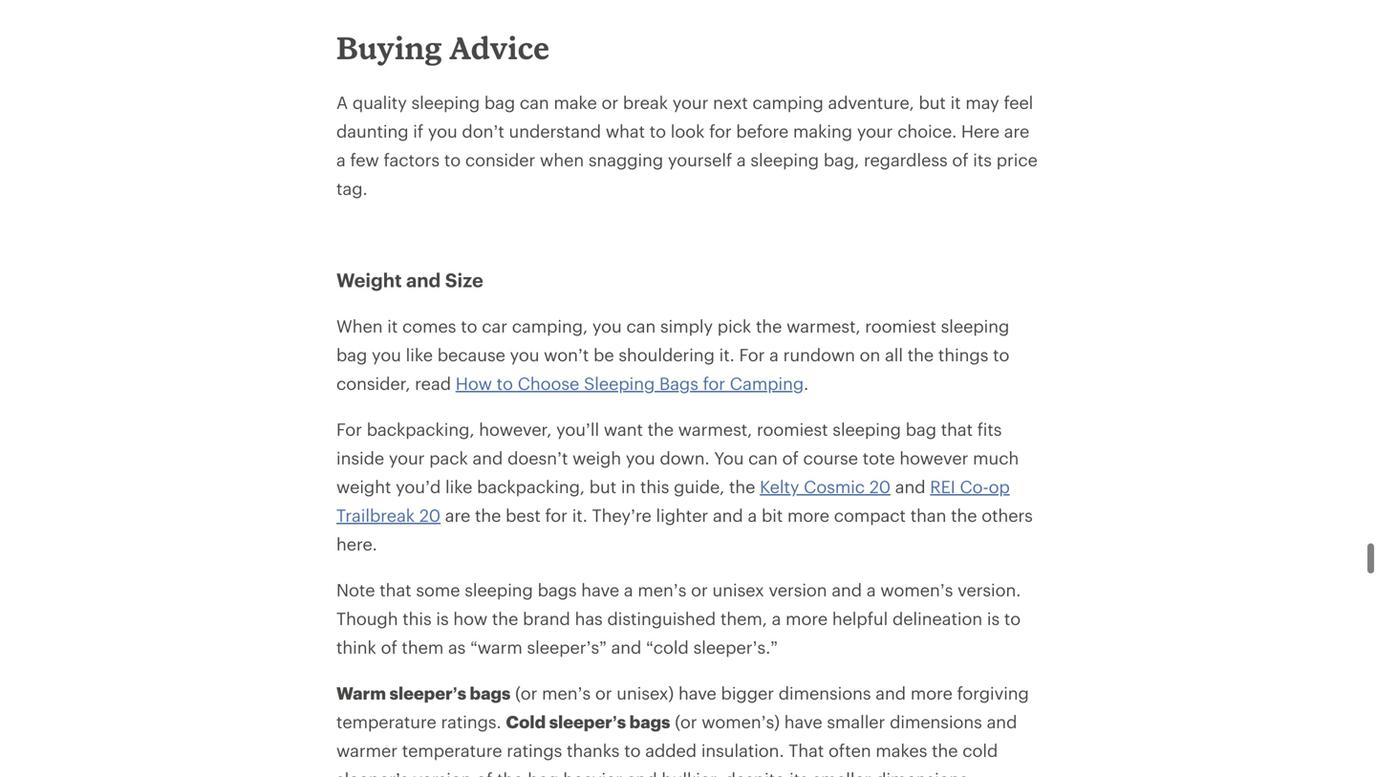 Task type: locate. For each thing, give the bounding box(es) containing it.
1 vertical spatial temperature
[[402, 741, 502, 761]]

1 vertical spatial roomiest
[[757, 419, 829, 439]]

1 horizontal spatial it.
[[720, 345, 735, 365]]

bag up "don't"
[[485, 92, 516, 112]]

temperature up the warmer
[[337, 712, 437, 732]]

2 horizontal spatial have
[[785, 712, 823, 732]]

that left fits
[[942, 419, 973, 439]]

1 vertical spatial warmest,
[[679, 419, 753, 439]]

0 vertical spatial its
[[974, 150, 992, 170]]

1 horizontal spatial is
[[988, 609, 1000, 629]]

2 vertical spatial or
[[596, 683, 612, 703]]

(or
[[515, 683, 538, 703], [675, 712, 697, 732]]

0 horizontal spatial its
[[790, 769, 809, 777]]

that inside for backpacking, however, you'll want the warmest, roomiest sleeping bag that fits inside your pack and doesn't weigh you down. you can of course tote however much weight you'd like backpacking, but in this guide, the
[[942, 419, 973, 439]]

dimensions
[[779, 683, 872, 703], [890, 712, 983, 732]]

1 vertical spatial like
[[446, 477, 473, 497]]

them
[[402, 637, 444, 657]]

1 vertical spatial more
[[786, 609, 828, 629]]

are the best for it. they're lighter and a bit more compact than the others here.
[[337, 505, 1033, 554]]

1 horizontal spatial that
[[942, 419, 973, 439]]

1 horizontal spatial your
[[673, 92, 709, 112]]

2 vertical spatial sleeper's
[[337, 769, 409, 777]]

0 vertical spatial version
[[769, 580, 828, 600]]

bags for cold sleeper's bags
[[630, 712, 671, 732]]

2 horizontal spatial bags
[[630, 712, 671, 732]]

sleeper's"
[[527, 637, 607, 657]]

consider
[[466, 150, 536, 170]]

it. left they're
[[572, 505, 588, 526]]

0 vertical spatial this
[[641, 477, 670, 497]]

0 horizontal spatial bags
[[470, 683, 511, 703]]

for right bags
[[703, 373, 726, 394]]

0 vertical spatial for
[[740, 345, 765, 365]]

warm sleeper's bags
[[337, 683, 511, 703]]

of up kelty
[[783, 448, 799, 468]]

roomiest
[[866, 316, 937, 336], [757, 419, 829, 439]]

0 horizontal spatial backpacking,
[[367, 419, 475, 439]]

heavier
[[564, 769, 623, 777]]

20 down you'd
[[420, 505, 441, 526]]

and inside for backpacking, however, you'll want the warmest, roomiest sleeping bag that fits inside your pack and doesn't weigh you down. you can of course tote however much weight you'd like backpacking, but in this guide, the
[[473, 448, 503, 468]]

more down kelty cosmic 20 link
[[788, 505, 830, 526]]

1 vertical spatial men's
[[542, 683, 591, 703]]

but left in
[[590, 477, 617, 497]]

bag inside a quality sleeping bag can make or break your next camping adventure, but it may feel daunting if you don't understand what to look for before making your choice. here are a few factors to consider when snagging yourself a sleeping bag, regardless of its price tag.
[[485, 92, 516, 112]]

bags up brand
[[538, 580, 577, 600]]

the down you
[[730, 477, 756, 497]]

is
[[436, 609, 449, 629], [988, 609, 1000, 629]]

or up what
[[602, 92, 619, 112]]

more inside (or men's or unisex) have bigger dimensions and more forgiving temperature ratings.
[[911, 683, 953, 703]]

you'd
[[396, 477, 441, 497]]

your down adventure,
[[858, 121, 893, 141]]

0 horizontal spatial this
[[403, 609, 432, 629]]

dimensions inside (or women's) have smaller dimensions and warmer temperature ratings thanks to added insulation. that often makes the cold sleeper's version of the bag heavier and bulkier, despite its smaller dimensions.
[[890, 712, 983, 732]]

1 horizontal spatial (or
[[675, 712, 697, 732]]

the up "warm at bottom
[[492, 609, 519, 629]]

car
[[482, 316, 508, 336]]

2 vertical spatial for
[[546, 505, 568, 526]]

0 vertical spatial (or
[[515, 683, 538, 703]]

and down guide, on the bottom
[[713, 505, 744, 526]]

1 vertical spatial smaller
[[813, 769, 871, 777]]

thanks
[[567, 741, 620, 761]]

bags down unisex) at the left of page
[[630, 712, 671, 732]]

sleeping up things
[[941, 316, 1010, 336]]

it. inside when it comes to car camping, you can simply pick the warmest, roomiest sleeping bag you like because you won't be shouldering it. for a rundown on all the things to consider, read
[[720, 345, 735, 365]]

0 horizontal spatial for
[[337, 419, 362, 439]]

the inside note that some sleeping bags have a men's or unisex version and a women's version. though this is how the brand has distinguished them, a more helpful delineation is to think of them as "warm sleeper's" and "cold sleeper's."
[[492, 609, 519, 629]]

0 vertical spatial roomiest
[[866, 316, 937, 336]]

1 vertical spatial version
[[413, 769, 472, 777]]

0 horizontal spatial it
[[387, 316, 398, 336]]

things
[[939, 345, 989, 365]]

of
[[953, 150, 969, 170], [783, 448, 799, 468], [381, 637, 397, 657], [476, 769, 493, 777]]

can up the shouldering
[[627, 316, 656, 336]]

cosmic
[[804, 477, 865, 497]]

daunting
[[337, 121, 409, 141]]

is down version.
[[988, 609, 1000, 629]]

0 horizontal spatial like
[[406, 345, 433, 365]]

2 vertical spatial more
[[911, 683, 953, 703]]

make
[[554, 92, 597, 112]]

0 horizontal spatial but
[[590, 477, 617, 497]]

1 vertical spatial can
[[627, 316, 656, 336]]

weight and size
[[337, 269, 484, 291]]

0 vertical spatial are
[[1005, 121, 1030, 141]]

1 vertical spatial are
[[445, 505, 471, 526]]

of inside a quality sleeping bag can make or break your next camping adventure, but it may feel daunting if you don't understand what to look for before making your choice. here are a few factors to consider when snagging yourself a sleeping bag, regardless of its price tag.
[[953, 150, 969, 170]]

0 horizontal spatial your
[[389, 448, 425, 468]]

1 horizontal spatial have
[[679, 683, 717, 703]]

2 horizontal spatial your
[[858, 121, 893, 141]]

0 vertical spatial temperature
[[337, 712, 437, 732]]

0 horizontal spatial 20
[[420, 505, 441, 526]]

to down version.
[[1005, 609, 1021, 629]]

bag down when
[[337, 345, 367, 365]]

0 vertical spatial it.
[[720, 345, 735, 365]]

0 horizontal spatial roomiest
[[757, 419, 829, 439]]

and up makes
[[876, 683, 906, 703]]

warmest, up you
[[679, 419, 753, 439]]

men's up the cold sleeper's bags
[[542, 683, 591, 703]]

though
[[337, 609, 398, 629]]

for inside are the best for it. they're lighter and a bit more compact than the others here.
[[546, 505, 568, 526]]

it right when
[[387, 316, 398, 336]]

1 vertical spatial backpacking,
[[477, 477, 585, 497]]

brand
[[523, 609, 571, 629]]

can up kelty
[[749, 448, 778, 468]]

camping
[[753, 92, 824, 112]]

a left few
[[337, 150, 346, 170]]

0 horizontal spatial that
[[380, 580, 412, 600]]

or inside note that some sleeping bags have a men's or unisex version and a women's version. though this is how the brand has distinguished them, a more helpful delineation is to think of them as "warm sleeper's" and "cold sleeper's."
[[691, 580, 708, 600]]

for inside a quality sleeping bag can make or break your next camping adventure, but it may feel daunting if you don't understand what to look for before making your choice. here are a few factors to consider when snagging yourself a sleeping bag, regardless of its price tag.
[[710, 121, 732, 141]]

1 vertical spatial its
[[790, 769, 809, 777]]

for down next
[[710, 121, 732, 141]]

all
[[885, 345, 904, 365]]

you for however,
[[626, 448, 656, 468]]

0 vertical spatial but
[[919, 92, 946, 112]]

(or inside (or women's) have smaller dimensions and warmer temperature ratings thanks to added insulation. that often makes the cold sleeper's version of the bag heavier and bulkier, despite its smaller dimensions.
[[675, 712, 697, 732]]

dimensions up that on the right
[[779, 683, 872, 703]]

temperature inside (or men's or unisex) have bigger dimensions and more forgiving temperature ratings.
[[337, 712, 437, 732]]

and right pack
[[473, 448, 503, 468]]

its down here
[[974, 150, 992, 170]]

distinguished
[[608, 609, 716, 629]]

1 vertical spatial but
[[590, 477, 617, 497]]

sleeping up tote on the bottom of page
[[833, 419, 902, 439]]

roomiest up course
[[757, 419, 829, 439]]

the down ratings
[[497, 769, 524, 777]]

cold
[[963, 741, 999, 761]]

or left unisex
[[691, 580, 708, 600]]

co-
[[960, 477, 989, 497]]

version right unisex
[[769, 580, 828, 600]]

bags up ratings.
[[470, 683, 511, 703]]

dimensions inside (or men's or unisex) have bigger dimensions and more forgiving temperature ratings.
[[779, 683, 872, 703]]

0 horizontal spatial can
[[520, 92, 549, 112]]

0 horizontal spatial are
[[445, 505, 471, 526]]

have left bigger
[[679, 683, 717, 703]]

op
[[989, 477, 1010, 497]]

that right note
[[380, 580, 412, 600]]

1 horizontal spatial roomiest
[[866, 316, 937, 336]]

1 horizontal spatial for
[[740, 345, 765, 365]]

more inside are the best for it. they're lighter and a bit more compact than the others here.
[[788, 505, 830, 526]]

version inside (or women's) have smaller dimensions and warmer temperature ratings thanks to added insulation. that often makes the cold sleeper's version of the bag heavier and bulkier, despite its smaller dimensions.
[[413, 769, 472, 777]]

you inside for backpacking, however, you'll want the warmest, roomiest sleeping bag that fits inside your pack and doesn't weigh you down. you can of course tote however much weight you'd like backpacking, but in this guide, the
[[626, 448, 656, 468]]

sleeper's for cold
[[549, 712, 626, 732]]

more left helpful
[[786, 609, 828, 629]]

here.
[[337, 534, 377, 554]]

and inside are the best for it. they're lighter and a bit more compact than the others here.
[[713, 505, 744, 526]]

note that some sleeping bags have a men's or unisex version and a women's version. though this is how the brand has distinguished them, a more helpful delineation is to think of them as "warm sleeper's" and "cold sleeper's."
[[337, 580, 1021, 657]]

bag up however
[[906, 419, 937, 439]]

for
[[740, 345, 765, 365], [337, 419, 362, 439]]

and down forgiving
[[987, 712, 1018, 732]]

dimensions up makes
[[890, 712, 983, 732]]

0 vertical spatial sleeper's
[[390, 683, 467, 703]]

2 vertical spatial have
[[785, 712, 823, 732]]

like down comes
[[406, 345, 433, 365]]

1 vertical spatial it
[[387, 316, 398, 336]]

1 vertical spatial it.
[[572, 505, 588, 526]]

temperature down ratings.
[[402, 741, 502, 761]]

you right if
[[428, 121, 458, 141]]

0 vertical spatial your
[[673, 92, 709, 112]]

version down ratings.
[[413, 769, 472, 777]]

can up understand
[[520, 92, 549, 112]]

1 horizontal spatial backpacking,
[[477, 477, 585, 497]]

have
[[582, 580, 620, 600], [679, 683, 717, 703], [785, 712, 823, 732]]

1 vertical spatial this
[[403, 609, 432, 629]]

can
[[520, 92, 549, 112], [627, 316, 656, 336], [749, 448, 778, 468]]

before
[[737, 121, 789, 141]]

"cold
[[646, 637, 689, 657]]

is left how at bottom
[[436, 609, 449, 629]]

it. down pick
[[720, 345, 735, 365]]

like inside for backpacking, however, you'll want the warmest, roomiest sleeping bag that fits inside your pack and doesn't weigh you down. you can of course tote however much weight you'd like backpacking, but in this guide, the
[[446, 477, 473, 497]]

2 vertical spatial can
[[749, 448, 778, 468]]

the right pick
[[756, 316, 782, 336]]

of down ratings.
[[476, 769, 493, 777]]

have inside (or men's or unisex) have bigger dimensions and more forgiving temperature ratings.
[[679, 683, 717, 703]]

your up you'd
[[389, 448, 425, 468]]

1 horizontal spatial its
[[974, 150, 992, 170]]

a up helpful
[[867, 580, 876, 600]]

like down pack
[[446, 477, 473, 497]]

you inside a quality sleeping bag can make or break your next camping adventure, but it may feel daunting if you don't understand what to look for before making your choice. here are a few factors to consider when snagging yourself a sleeping bag, regardless of its price tag.
[[428, 121, 458, 141]]

temperature
[[337, 712, 437, 732], [402, 741, 502, 761]]

sleeper's down them
[[390, 683, 467, 703]]

1 vertical spatial (or
[[675, 712, 697, 732]]

backpacking, down doesn't at left bottom
[[477, 477, 585, 497]]

for right best
[[546, 505, 568, 526]]

for
[[710, 121, 732, 141], [703, 373, 726, 394], [546, 505, 568, 526]]

it
[[951, 92, 961, 112], [387, 316, 398, 336]]

smaller down often
[[813, 769, 871, 777]]

more
[[788, 505, 830, 526], [786, 609, 828, 629], [911, 683, 953, 703]]

0 vertical spatial have
[[582, 580, 620, 600]]

men's up 'distinguished'
[[638, 580, 687, 600]]

1 horizontal spatial warmest,
[[787, 316, 861, 336]]

warmest, up rundown
[[787, 316, 861, 336]]

understand
[[509, 121, 601, 141]]

0 vertical spatial 20
[[870, 477, 891, 497]]

for up 'camping'
[[740, 345, 765, 365]]

2 vertical spatial bags
[[630, 712, 671, 732]]

1 horizontal spatial bags
[[538, 580, 577, 600]]

2 horizontal spatial can
[[749, 448, 778, 468]]

how to choose sleeping bags for camping .
[[456, 373, 809, 394]]

(or inside (or men's or unisex) have bigger dimensions and more forgiving temperature ratings.
[[515, 683, 538, 703]]

0 horizontal spatial warmest,
[[679, 419, 753, 439]]

its
[[974, 150, 992, 170], [790, 769, 809, 777]]

this inside note that some sleeping bags have a men's or unisex version and a women's version. though this is how the brand has distinguished them, a more helpful delineation is to think of them as "warm sleeper's" and "cold sleeper's."
[[403, 609, 432, 629]]

a
[[337, 150, 346, 170], [737, 150, 746, 170], [770, 345, 779, 365], [748, 505, 757, 526], [624, 580, 634, 600], [867, 580, 876, 600], [772, 609, 781, 629]]

1 vertical spatial sleeper's
[[549, 712, 626, 732]]

women's)
[[702, 712, 780, 732]]

are up price
[[1005, 121, 1030, 141]]

0 vertical spatial like
[[406, 345, 433, 365]]

or inside (or men's or unisex) have bigger dimensions and more forgiving temperature ratings.
[[596, 683, 612, 703]]

sleeping
[[584, 373, 655, 394]]

0 vertical spatial bags
[[538, 580, 577, 600]]

0 vertical spatial more
[[788, 505, 830, 526]]

(or women's) have smaller dimensions and warmer temperature ratings thanks to added insulation. that often makes the cold sleeper's version of the bag heavier and bulkier, despite its smaller dimensions.
[[337, 712, 1018, 777]]

0 horizontal spatial it.
[[572, 505, 588, 526]]

adventure,
[[829, 92, 915, 112]]

a down "before"
[[737, 150, 746, 170]]

0 horizontal spatial is
[[436, 609, 449, 629]]

choice.
[[898, 121, 957, 141]]

that
[[942, 419, 973, 439], [380, 580, 412, 600]]

backpacking,
[[367, 419, 475, 439], [477, 477, 585, 497]]

have up has
[[582, 580, 620, 600]]

you up the consider,
[[372, 345, 401, 365]]

making
[[794, 121, 853, 141]]

because
[[438, 345, 506, 365]]

1 horizontal spatial like
[[446, 477, 473, 497]]

have up that on the right
[[785, 712, 823, 732]]

or inside a quality sleeping bag can make or break your next camping adventure, but it may feel daunting if you don't understand what to look for before making your choice. here are a few factors to consider when snagging yourself a sleeping bag, regardless of its price tag.
[[602, 92, 619, 112]]

camping,
[[512, 316, 588, 336]]

1 horizontal spatial it
[[951, 92, 961, 112]]

of right think
[[381, 637, 397, 657]]

1 horizontal spatial men's
[[638, 580, 687, 600]]

1 vertical spatial 20
[[420, 505, 441, 526]]

(or for women's)
[[675, 712, 697, 732]]

1 vertical spatial bags
[[470, 683, 511, 703]]

0 vertical spatial it
[[951, 92, 961, 112]]

a up 'camping'
[[770, 345, 779, 365]]

version
[[769, 580, 828, 600], [413, 769, 472, 777]]

you'll
[[557, 419, 600, 439]]

to left added
[[625, 741, 641, 761]]

unisex)
[[617, 683, 674, 703]]

it.
[[720, 345, 735, 365], [572, 505, 588, 526]]

20 down tote on the bottom of page
[[870, 477, 891, 497]]

of down here
[[953, 150, 969, 170]]

won't
[[544, 345, 589, 365]]

are inside a quality sleeping bag can make or break your next camping adventure, but it may feel daunting if you don't understand what to look for before making your choice. here are a few factors to consider when snagging yourself a sleeping bag, regardless of its price tag.
[[1005, 121, 1030, 141]]

regardless
[[864, 150, 948, 170]]

you up choose
[[510, 345, 540, 365]]

"warm
[[471, 637, 523, 657]]

comes
[[403, 316, 457, 336]]

0 horizontal spatial men's
[[542, 683, 591, 703]]

1 horizontal spatial can
[[627, 316, 656, 336]]

a left bit
[[748, 505, 757, 526]]

bigger
[[721, 683, 774, 703]]

more left forgiving
[[911, 683, 953, 703]]

it left may
[[951, 92, 961, 112]]

1 vertical spatial that
[[380, 580, 412, 600]]

a inside are the best for it. they're lighter and a bit more compact than the others here.
[[748, 505, 757, 526]]

version inside note that some sleeping bags have a men's or unisex version and a women's version. though this is how the brand has distinguished them, a more helpful delineation is to think of them as "warm sleeper's" and "cold sleeper's."
[[769, 580, 828, 600]]

sleeper's up thanks
[[549, 712, 626, 732]]

smaller up often
[[827, 712, 886, 732]]

and inside (or men's or unisex) have bigger dimensions and more forgiving temperature ratings.
[[876, 683, 906, 703]]

but up choice.
[[919, 92, 946, 112]]

1 vertical spatial for
[[337, 419, 362, 439]]

0 horizontal spatial (or
[[515, 683, 538, 703]]

sleeping up how at bottom
[[465, 580, 533, 600]]

1 horizontal spatial version
[[769, 580, 828, 600]]

0 vertical spatial can
[[520, 92, 549, 112]]

bag down ratings
[[528, 769, 559, 777]]

like inside when it comes to car camping, you can simply pick the warmest, roomiest sleeping bag you like because you won't be shouldering it. for a rundown on all the things to consider, read
[[406, 345, 433, 365]]

on
[[860, 345, 881, 365]]

temperature inside (or women's) have smaller dimensions and warmer temperature ratings thanks to added insulation. that often makes the cold sleeper's version of the bag heavier and bulkier, despite its smaller dimensions.
[[402, 741, 502, 761]]

1 horizontal spatial this
[[641, 477, 670, 497]]

sleeper's
[[390, 683, 467, 703], [549, 712, 626, 732], [337, 769, 409, 777]]

2 vertical spatial your
[[389, 448, 425, 468]]

men's
[[638, 580, 687, 600], [542, 683, 591, 703]]

lighter
[[656, 505, 709, 526]]

sleeping inside for backpacking, however, you'll want the warmest, roomiest sleeping bag that fits inside your pack and doesn't weigh you down. you can of course tote however much weight you'd like backpacking, but in this guide, the
[[833, 419, 902, 439]]

1 horizontal spatial but
[[919, 92, 946, 112]]

0 vertical spatial men's
[[638, 580, 687, 600]]

warmest,
[[787, 316, 861, 336], [679, 419, 753, 439]]

pick
[[718, 316, 752, 336]]

your up look
[[673, 92, 709, 112]]

much
[[974, 448, 1019, 468]]

sleeper's down the warmer
[[337, 769, 409, 777]]

1 vertical spatial dimensions
[[890, 712, 983, 732]]

20
[[870, 477, 891, 497], [420, 505, 441, 526]]

ratings
[[507, 741, 562, 761]]

(or up added
[[675, 712, 697, 732]]

and left "cold on the bottom of the page
[[612, 637, 642, 657]]

kelty cosmic 20 and
[[760, 477, 931, 497]]

you up in
[[626, 448, 656, 468]]

this inside for backpacking, however, you'll want the warmest, roomiest sleeping bag that fits inside your pack and doesn't weigh you down. you can of course tote however much weight you'd like backpacking, but in this guide, the
[[641, 477, 670, 497]]

0 vertical spatial warmest,
[[787, 316, 861, 336]]

0 horizontal spatial version
[[413, 769, 472, 777]]

backpacking, up pack
[[367, 419, 475, 439]]

a right them,
[[772, 609, 781, 629]]

0 horizontal spatial have
[[582, 580, 620, 600]]



Task type: describe. For each thing, give the bounding box(es) containing it.
sleeping down "before"
[[751, 150, 819, 170]]

and left size
[[406, 269, 441, 291]]

that inside note that some sleeping bags have a men's or unisex version and a women's version. though this is how the brand has distinguished them, a more helpful delineation is to think of them as "warm sleeper's" and "cold sleeper's."
[[380, 580, 412, 600]]

weight
[[337, 269, 402, 291]]

unisex
[[713, 580, 765, 600]]

helpful
[[833, 609, 888, 629]]

you
[[715, 448, 744, 468]]

rei co-op trailbreak 20
[[337, 477, 1010, 526]]

1 vertical spatial your
[[858, 121, 893, 141]]

than
[[911, 505, 947, 526]]

you up be
[[593, 316, 622, 336]]

sleeper's inside (or women's) have smaller dimensions and warmer temperature ratings thanks to added insulation. that often makes the cold sleeper's version of the bag heavier and bulkier, despite its smaller dimensions.
[[337, 769, 409, 777]]

course
[[804, 448, 859, 468]]

here
[[962, 121, 1000, 141]]

buying
[[337, 29, 442, 66]]

a
[[337, 92, 348, 112]]

(or men's or unisex) have bigger dimensions and more forgiving temperature ratings.
[[337, 683, 1030, 732]]

.
[[804, 373, 809, 394]]

be
[[594, 345, 614, 365]]

kelty
[[760, 477, 800, 497]]

the right want
[[648, 419, 674, 439]]

bag inside for backpacking, however, you'll want the warmest, roomiest sleeping bag that fits inside your pack and doesn't weigh you down. you can of course tote however much weight you'd like backpacking, but in this guide, the
[[906, 419, 937, 439]]

of inside note that some sleeping bags have a men's or unisex version and a women's version. though this is how the brand has distinguished them, a more helpful delineation is to think of them as "warm sleeper's" and "cold sleeper's."
[[381, 637, 397, 657]]

your inside for backpacking, however, you'll want the warmest, roomiest sleeping bag that fits inside your pack and doesn't weigh you down. you can of course tote however much weight you'd like backpacking, but in this guide, the
[[389, 448, 425, 468]]

how to choose sleeping bags for camping link
[[456, 373, 804, 394]]

you for sleeping
[[428, 121, 458, 141]]

women's
[[881, 580, 954, 600]]

but inside a quality sleeping bag can make or break your next camping adventure, but it may feel daunting if you don't understand what to look for before making your choice. here are a few factors to consider when snagging yourself a sleeping bag, regardless of its price tag.
[[919, 92, 946, 112]]

best
[[506, 505, 541, 526]]

note
[[337, 580, 375, 600]]

kelty cosmic 20 link
[[760, 477, 891, 497]]

warmest, inside for backpacking, however, you'll want the warmest, roomiest sleeping bag that fits inside your pack and doesn't weigh you down. you can of course tote however much weight you'd like backpacking, but in this guide, the
[[679, 419, 753, 439]]

when
[[540, 150, 584, 170]]

bags
[[660, 373, 699, 394]]

warm
[[337, 683, 386, 703]]

0 vertical spatial backpacking,
[[367, 419, 475, 439]]

for backpacking, however, you'll want the warmest, roomiest sleeping bag that fits inside your pack and doesn't weigh you down. you can of course tote however much weight you'd like backpacking, but in this guide, the
[[337, 419, 1019, 497]]

delineation
[[893, 609, 983, 629]]

the down the co-
[[951, 505, 978, 526]]

pack
[[430, 448, 468, 468]]

and left the rei
[[896, 477, 926, 497]]

sleeping inside note that some sleeping bags have a men's or unisex version and a women's version. though this is how the brand has distinguished them, a more helpful delineation is to think of them as "warm sleeper's" and "cold sleeper's."
[[465, 580, 533, 600]]

you for comes
[[510, 345, 540, 365]]

can inside when it comes to car camping, you can simply pick the warmest, roomiest sleeping bag you like because you won't be shouldering it. for a rundown on all the things to consider, read
[[627, 316, 656, 336]]

a inside when it comes to car camping, you can simply pick the warmest, roomiest sleeping bag you like because you won't be shouldering it. for a rundown on all the things to consider, read
[[770, 345, 779, 365]]

others
[[982, 505, 1033, 526]]

when it comes to car camping, you can simply pick the warmest, roomiest sleeping bag you like because you won't be shouldering it. for a rundown on all the things to consider, read
[[337, 316, 1010, 394]]

sleeper's for warm
[[390, 683, 467, 703]]

has
[[575, 609, 603, 629]]

can inside for backpacking, however, you'll want the warmest, roomiest sleeping bag that fits inside your pack and doesn't weigh you down. you can of course tote however much weight you'd like backpacking, but in this guide, the
[[749, 448, 778, 468]]

guide,
[[674, 477, 725, 497]]

bag inside (or women's) have smaller dimensions and warmer temperature ratings thanks to added insulation. that often makes the cold sleeper's version of the bag heavier and bulkier, despite its smaller dimensions.
[[528, 769, 559, 777]]

it inside a quality sleeping bag can make or break your next camping adventure, but it may feel daunting if you don't understand what to look for before making your choice. here are a few factors to consider when snagging yourself a sleeping bag, regardless of its price tag.
[[951, 92, 961, 112]]

price
[[997, 150, 1038, 170]]

warmest, inside when it comes to car camping, you can simply pick the warmest, roomiest sleeping bag you like because you won't be shouldering it. for a rundown on all the things to consider, read
[[787, 316, 861, 336]]

ratings.
[[441, 712, 502, 732]]

rei co-op trailbreak 20 link
[[337, 477, 1010, 526]]

look
[[671, 121, 705, 141]]

and down added
[[627, 769, 657, 777]]

how
[[456, 373, 492, 394]]

they're
[[592, 505, 652, 526]]

a up 'distinguished'
[[624, 580, 634, 600]]

doesn't
[[508, 448, 568, 468]]

factors
[[384, 150, 440, 170]]

cold
[[506, 712, 546, 732]]

makes
[[876, 741, 928, 761]]

how
[[454, 609, 488, 629]]

often
[[829, 741, 872, 761]]

and up helpful
[[832, 580, 863, 600]]

size
[[445, 269, 484, 291]]

its inside (or women's) have smaller dimensions and warmer temperature ratings thanks to added insulation. that often makes the cold sleeper's version of the bag heavier and bulkier, despite its smaller dimensions.
[[790, 769, 809, 777]]

however
[[900, 448, 969, 468]]

for inside when it comes to car camping, you can simply pick the warmest, roomiest sleeping bag you like because you won't be shouldering it. for a rundown on all the things to consider, read
[[740, 345, 765, 365]]

warmer
[[337, 741, 398, 761]]

but inside for backpacking, however, you'll want the warmest, roomiest sleeping bag that fits inside your pack and doesn't weigh you down. you can of course tote however much weight you'd like backpacking, but in this guide, the
[[590, 477, 617, 497]]

inside
[[337, 448, 384, 468]]

sleeping inside when it comes to car camping, you can simply pick the warmest, roomiest sleeping bag you like because you won't be shouldering it. for a rundown on all the things to consider, read
[[941, 316, 1010, 336]]

want
[[604, 419, 643, 439]]

camping
[[730, 373, 804, 394]]

a quality sleeping bag can make or break your next camping adventure, but it may feel daunting if you don't understand what to look for before making your choice. here are a few factors to consider when snagging yourself a sleeping bag, regardless of its price tag.
[[337, 92, 1038, 199]]

think
[[337, 637, 377, 657]]

bags inside note that some sleeping bags have a men's or unisex version and a women's version. though this is how the brand has distinguished them, a more helpful delineation is to think of them as "warm sleeper's" and "cold sleeper's."
[[538, 580, 577, 600]]

the left best
[[475, 505, 501, 526]]

it inside when it comes to car camping, you can simply pick the warmest, roomiest sleeping bag you like because you won't be shouldering it. for a rundown on all the things to consider, read
[[387, 316, 398, 336]]

0 vertical spatial smaller
[[827, 712, 886, 732]]

bag inside when it comes to car camping, you can simply pick the warmest, roomiest sleeping bag you like because you won't be shouldering it. for a rundown on all the things to consider, read
[[337, 345, 367, 365]]

bags for warm sleeper's bags
[[470, 683, 511, 703]]

in
[[621, 477, 636, 497]]

them,
[[721, 609, 768, 629]]

dimensions.
[[876, 769, 973, 777]]

read
[[415, 373, 451, 394]]

have inside note that some sleeping bags have a men's or unisex version and a women's version. though this is how the brand has distinguished them, a more helpful delineation is to think of them as "warm sleeper's" and "cold sleeper's."
[[582, 580, 620, 600]]

roomiest inside when it comes to car camping, you can simply pick the warmest, roomiest sleeping bag you like because you won't be shouldering it. for a rundown on all the things to consider, read
[[866, 316, 937, 336]]

have inside (or women's) have smaller dimensions and warmer temperature ratings thanks to added insulation. that often makes the cold sleeper's version of the bag heavier and bulkier, despite its smaller dimensions.
[[785, 712, 823, 732]]

what
[[606, 121, 645, 141]]

of inside for backpacking, however, you'll want the warmest, roomiest sleeping bag that fits inside your pack and doesn't weigh you down. you can of course tote however much weight you'd like backpacking, but in this guide, the
[[783, 448, 799, 468]]

weigh
[[573, 448, 622, 468]]

to right the factors
[[444, 150, 461, 170]]

its inside a quality sleeping bag can make or break your next camping adventure, but it may feel daunting if you don't understand what to look for before making your choice. here are a few factors to consider when snagging yourself a sleeping bag, regardless of its price tag.
[[974, 150, 992, 170]]

feel
[[1004, 92, 1034, 112]]

to right how
[[497, 373, 513, 394]]

to right things
[[994, 345, 1010, 365]]

sleeping up if
[[412, 92, 480, 112]]

the up dimensions.
[[932, 741, 959, 761]]

as
[[448, 637, 466, 657]]

simply
[[661, 316, 713, 336]]

bit
[[762, 505, 783, 526]]

down.
[[660, 448, 710, 468]]

fits
[[978, 419, 1002, 439]]

the right all
[[908, 345, 934, 365]]

of inside (or women's) have smaller dimensions and warmer temperature ratings thanks to added insulation. that often makes the cold sleeper's version of the bag heavier and bulkier, despite its smaller dimensions.
[[476, 769, 493, 777]]

to left 'car'
[[461, 316, 478, 336]]

can inside a quality sleeping bag can make or break your next camping adventure, but it may feel daunting if you don't understand what to look for before making your choice. here are a few factors to consider when snagging yourself a sleeping bag, regardless of its price tag.
[[520, 92, 549, 112]]

trailbreak
[[337, 505, 415, 526]]

bulkier,
[[662, 769, 721, 777]]

are inside are the best for it. they're lighter and a bit more compact than the others here.
[[445, 505, 471, 526]]

to inside note that some sleeping bags have a men's or unisex version and a women's version. though this is how the brand has distinguished them, a more helpful delineation is to think of them as "warm sleeper's" and "cold sleeper's."
[[1005, 609, 1021, 629]]

weight
[[337, 477, 391, 497]]

20 inside rei co-op trailbreak 20
[[420, 505, 441, 526]]

men's inside note that some sleeping bags have a men's or unisex version and a women's version. though this is how the brand has distinguished them, a more helpful delineation is to think of them as "warm sleeper's" and "cold sleeper's."
[[638, 580, 687, 600]]

that
[[789, 741, 824, 761]]

1 is from the left
[[436, 609, 449, 629]]

rundown
[[784, 345, 856, 365]]

to inside (or women's) have smaller dimensions and warmer temperature ratings thanks to added insulation. that often makes the cold sleeper's version of the bag heavier and bulkier, despite its smaller dimensions.
[[625, 741, 641, 761]]

2 is from the left
[[988, 609, 1000, 629]]

insulation.
[[702, 741, 785, 761]]

if
[[413, 121, 424, 141]]

it. inside are the best for it. they're lighter and a bit more compact than the others here.
[[572, 505, 588, 526]]

cold sleeper's bags
[[506, 712, 671, 732]]

consider,
[[337, 373, 411, 394]]

to left look
[[650, 121, 666, 141]]

for inside for backpacking, however, you'll want the warmest, roomiest sleeping bag that fits inside your pack and doesn't weigh you down. you can of course tote however much weight you'd like backpacking, but in this guide, the
[[337, 419, 362, 439]]

bag,
[[824, 150, 860, 170]]

buying advice
[[337, 29, 550, 66]]

(or for men's
[[515, 683, 538, 703]]

1 vertical spatial for
[[703, 373, 726, 394]]

however,
[[479, 419, 552, 439]]

roomiest inside for backpacking, however, you'll want the warmest, roomiest sleeping bag that fits inside your pack and doesn't weigh you down. you can of course tote however much weight you'd like backpacking, but in this guide, the
[[757, 419, 829, 439]]

more inside note that some sleeping bags have a men's or unisex version and a women's version. though this is how the brand has distinguished them, a more helpful delineation is to think of them as "warm sleeper's" and "cold sleeper's."
[[786, 609, 828, 629]]

version.
[[958, 580, 1021, 600]]

men's inside (or men's or unisex) have bigger dimensions and more forgiving temperature ratings.
[[542, 683, 591, 703]]



Task type: vqa. For each thing, say whether or not it's contained in the screenshot.
'Buying'
yes



